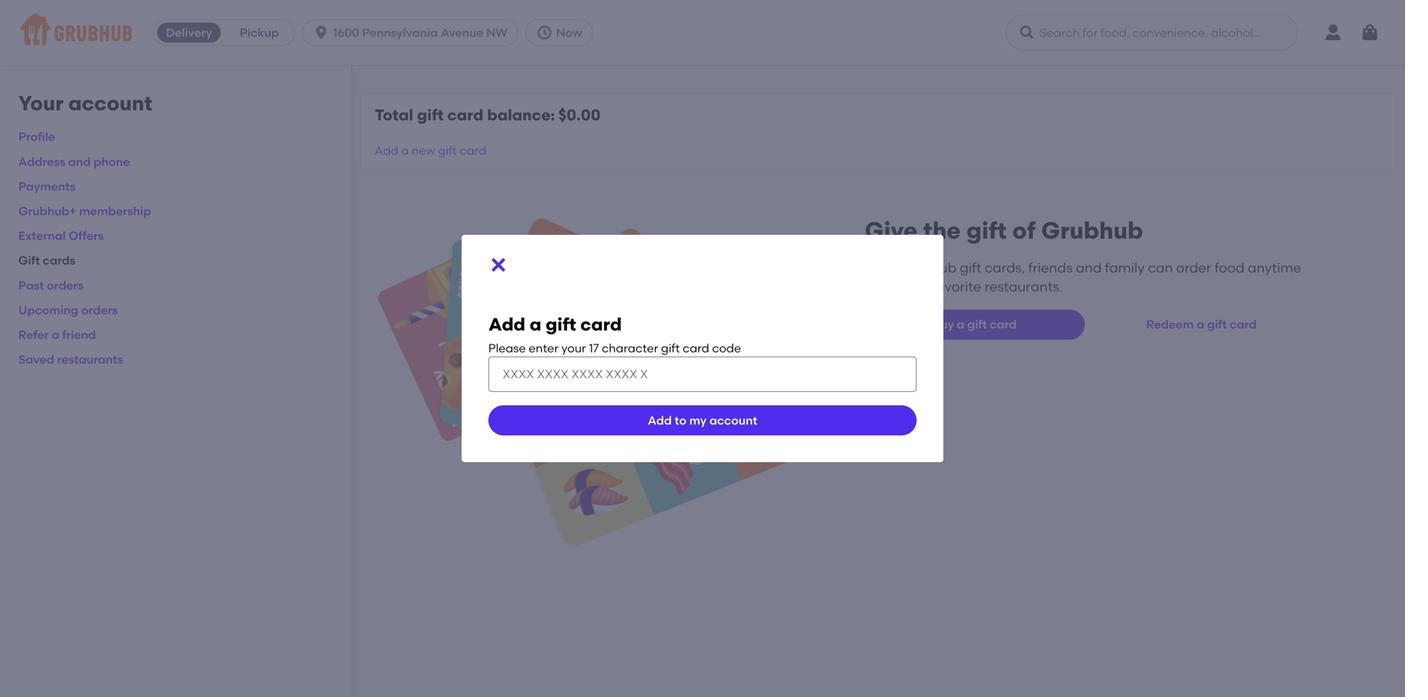 Task type: describe. For each thing, give the bounding box(es) containing it.
restaurants.
[[985, 279, 1063, 295]]

1600 pennsylvania avenue nw
[[333, 26, 508, 40]]

and inside with grubhub gift cards, friends and family can order food anytime from their favorite restaurants.
[[1076, 260, 1102, 276]]

address and phone
[[18, 155, 130, 169]]

order
[[1177, 260, 1212, 276]]

please
[[489, 341, 526, 355]]

add for add a new gift card
[[375, 144, 399, 158]]

a for add a new gift card
[[401, 144, 409, 158]]

card inside button
[[1230, 318, 1257, 332]]

gift right 'character'
[[661, 341, 680, 355]]

delivery
[[166, 26, 212, 40]]

profile link
[[18, 130, 55, 144]]

external
[[18, 229, 66, 243]]

refer a friend link
[[18, 328, 96, 342]]

enter
[[529, 341, 559, 355]]

gift inside with grubhub gift cards, friends and family can order food anytime from their favorite restaurants.
[[960, 260, 982, 276]]

gift card image
[[378, 216, 825, 549]]

family
[[1105, 260, 1145, 276]]

buy a gift card link
[[865, 310, 1085, 340]]

of
[[1013, 217, 1036, 245]]

pickup button
[[224, 19, 295, 46]]

refer
[[18, 328, 49, 342]]

saved restaurants link
[[18, 353, 123, 367]]

svg image inside 1600 pennsylvania avenue nw button
[[313, 24, 330, 41]]

gift cards
[[18, 254, 75, 268]]

add to my account
[[648, 414, 758, 428]]

your
[[18, 91, 63, 115]]

code
[[712, 341, 741, 355]]

1600 pennsylvania avenue nw button
[[302, 19, 525, 46]]

your
[[562, 341, 586, 355]]

membership
[[79, 204, 151, 218]]

past orders
[[18, 278, 83, 293]]

orders for upcoming orders
[[81, 303, 118, 317]]

address
[[18, 155, 65, 169]]

pennsylvania
[[362, 26, 438, 40]]

from
[[865, 279, 896, 295]]

avenue
[[441, 26, 484, 40]]

anytime
[[1248, 260, 1302, 276]]

phone
[[94, 155, 130, 169]]

your account
[[18, 91, 152, 115]]

payments link
[[18, 179, 76, 194]]

redeem a gift card button
[[1140, 310, 1264, 340]]

gift right new
[[438, 144, 457, 158]]

17
[[589, 341, 599, 355]]

past
[[18, 278, 44, 293]]

grubhub+ membership link
[[18, 204, 151, 218]]

a for redeem a gift card
[[1197, 318, 1205, 332]]

0 horizontal spatial and
[[68, 155, 91, 169]]

gift inside 'link'
[[968, 318, 987, 332]]

payments
[[18, 179, 76, 194]]

add a gift card
[[489, 314, 622, 335]]

give the gift of grubhub
[[865, 217, 1144, 245]]

gift
[[18, 254, 40, 268]]

1 vertical spatial svg image
[[489, 255, 509, 275]]

profile
[[18, 130, 55, 144]]

address and phone link
[[18, 155, 130, 169]]

svg image inside now button
[[536, 24, 553, 41]]

buy a gift card
[[933, 318, 1017, 332]]

total gift card balance: $0.00
[[375, 106, 601, 124]]

external offers
[[18, 229, 104, 243]]



Task type: locate. For each thing, give the bounding box(es) containing it.
1 horizontal spatial add
[[489, 314, 526, 335]]

with grubhub gift cards, friends and family can order food anytime from their favorite restaurants.
[[865, 260, 1302, 295]]

0 horizontal spatial svg image
[[536, 24, 553, 41]]

add inside button
[[648, 414, 672, 428]]

svg image
[[1361, 23, 1381, 43], [536, 24, 553, 41], [1019, 24, 1036, 41]]

can
[[1148, 260, 1173, 276]]

orders for past orders
[[47, 278, 83, 293]]

card up 'add a new gift card'
[[448, 106, 484, 124]]

their
[[899, 279, 929, 295]]

1 vertical spatial add
[[489, 314, 526, 335]]

a inside 'link'
[[957, 318, 965, 332]]

1 horizontal spatial account
[[710, 414, 758, 428]]

0 vertical spatial and
[[68, 155, 91, 169]]

grubhub up "their"
[[899, 260, 957, 276]]

1 vertical spatial orders
[[81, 303, 118, 317]]

a right redeem
[[1197, 318, 1205, 332]]

2 horizontal spatial svg image
[[1361, 23, 1381, 43]]

a right buy
[[957, 318, 965, 332]]

0 horizontal spatial svg image
[[313, 24, 330, 41]]

gift right redeem
[[1208, 318, 1227, 332]]

gift up your at left
[[546, 314, 576, 335]]

add for add to my account
[[648, 414, 672, 428]]

and left phone
[[68, 155, 91, 169]]

a inside button
[[1197, 318, 1205, 332]]

buy
[[933, 318, 954, 332]]

saved
[[18, 353, 54, 367]]

now button
[[525, 19, 600, 46]]

gift right buy
[[968, 318, 987, 332]]

a
[[401, 144, 409, 158], [530, 314, 542, 335], [957, 318, 965, 332], [1197, 318, 1205, 332], [52, 328, 59, 342]]

orders up the upcoming orders link on the top left of the page
[[47, 278, 83, 293]]

upcoming
[[18, 303, 78, 317]]

restaurants
[[57, 353, 123, 367]]

upcoming orders
[[18, 303, 118, 317]]

card down total gift card balance: $0.00
[[460, 144, 487, 158]]

orders
[[47, 278, 83, 293], [81, 303, 118, 317]]

0 vertical spatial orders
[[47, 278, 83, 293]]

please enter your 17 character gift card code
[[489, 341, 741, 355]]

my
[[690, 414, 707, 428]]

main navigation navigation
[[0, 0, 1406, 65]]

new
[[412, 144, 435, 158]]

1 horizontal spatial and
[[1076, 260, 1102, 276]]

add
[[375, 144, 399, 158], [489, 314, 526, 335], [648, 414, 672, 428]]

grubhub up with grubhub gift cards, friends and family can order food anytime from their favorite restaurants.
[[1042, 217, 1144, 245]]

card down food
[[1230, 318, 1257, 332]]

card up 17
[[581, 314, 622, 335]]

1 vertical spatial grubhub
[[899, 260, 957, 276]]

add to my account button
[[489, 406, 917, 436]]

grubhub inside with grubhub gift cards, friends and family can order food anytime from their favorite restaurants.
[[899, 260, 957, 276]]

past orders link
[[18, 278, 83, 293]]

card
[[448, 106, 484, 124], [460, 144, 487, 158], [581, 314, 622, 335], [990, 318, 1017, 332], [1230, 318, 1257, 332], [683, 341, 710, 355]]

2 horizontal spatial add
[[648, 414, 672, 428]]

gift up 'add a new gift card'
[[417, 106, 444, 124]]

delivery button
[[154, 19, 224, 46]]

add a new gift card
[[375, 144, 487, 158]]

gift inside button
[[1208, 318, 1227, 332]]

total
[[375, 106, 413, 124]]

gift left of at the top of the page
[[967, 217, 1007, 245]]

0 horizontal spatial account
[[68, 91, 152, 115]]

1 horizontal spatial grubhub
[[1042, 217, 1144, 245]]

account right my
[[710, 414, 758, 428]]

1 vertical spatial and
[[1076, 260, 1102, 276]]

Please enter your 17 character gift card code text field
[[489, 357, 917, 392]]

account
[[68, 91, 152, 115], [710, 414, 758, 428]]

saved restaurants
[[18, 353, 123, 367]]

character
[[602, 341, 659, 355]]

gift cards link
[[18, 254, 75, 268]]

cards,
[[985, 260, 1026, 276]]

account inside add to my account button
[[710, 414, 758, 428]]

0 vertical spatial svg image
[[313, 24, 330, 41]]

friend
[[62, 328, 96, 342]]

a for add a gift card
[[530, 314, 542, 335]]

add up please
[[489, 314, 526, 335]]

1 horizontal spatial svg image
[[489, 255, 509, 275]]

grubhub+ membership
[[18, 204, 151, 218]]

balance:
[[487, 106, 555, 124]]

svg image up add a gift card
[[489, 255, 509, 275]]

food
[[1215, 260, 1245, 276]]

svg image
[[313, 24, 330, 41], [489, 255, 509, 275]]

the
[[924, 217, 961, 245]]

a right "refer"
[[52, 328, 59, 342]]

0 vertical spatial account
[[68, 91, 152, 115]]

2 vertical spatial add
[[648, 414, 672, 428]]

pickup
[[240, 26, 279, 40]]

redeem a gift card
[[1147, 318, 1257, 332]]

0 horizontal spatial add
[[375, 144, 399, 158]]

upcoming orders link
[[18, 303, 118, 317]]

with
[[865, 260, 895, 276]]

grubhub+
[[18, 204, 76, 218]]

to
[[675, 414, 687, 428]]

card up please enter your 17 character gift card code text box
[[683, 341, 710, 355]]

1600
[[333, 26, 359, 40]]

and left family
[[1076, 260, 1102, 276]]

0 horizontal spatial grubhub
[[899, 260, 957, 276]]

give
[[865, 217, 918, 245]]

now
[[556, 26, 582, 40]]

0 vertical spatial add
[[375, 144, 399, 158]]

1 vertical spatial account
[[710, 414, 758, 428]]

card down restaurants.
[[990, 318, 1017, 332]]

orders up the friend
[[81, 303, 118, 317]]

1 horizontal spatial svg image
[[1019, 24, 1036, 41]]

card inside 'link'
[[990, 318, 1017, 332]]

refer a friend
[[18, 328, 96, 342]]

redeem
[[1147, 318, 1194, 332]]

account up phone
[[68, 91, 152, 115]]

$0.00
[[559, 106, 601, 124]]

gift
[[417, 106, 444, 124], [438, 144, 457, 158], [967, 217, 1007, 245], [960, 260, 982, 276], [546, 314, 576, 335], [968, 318, 987, 332], [1208, 318, 1227, 332], [661, 341, 680, 355]]

favorite
[[932, 279, 982, 295]]

offers
[[69, 229, 104, 243]]

a left new
[[401, 144, 409, 158]]

0 vertical spatial grubhub
[[1042, 217, 1144, 245]]

a for refer a friend
[[52, 328, 59, 342]]

add down total
[[375, 144, 399, 158]]

grubhub
[[1042, 217, 1144, 245], [899, 260, 957, 276]]

a for buy a gift card
[[957, 318, 965, 332]]

svg image left 1600
[[313, 24, 330, 41]]

cards
[[43, 254, 75, 268]]

a up enter
[[530, 314, 542, 335]]

nw
[[486, 26, 508, 40]]

add for add a gift card
[[489, 314, 526, 335]]

external offers link
[[18, 229, 104, 243]]

gift up favorite on the right top of the page
[[960, 260, 982, 276]]

friends
[[1029, 260, 1073, 276]]

and
[[68, 155, 91, 169], [1076, 260, 1102, 276]]

add left the to
[[648, 414, 672, 428]]



Task type: vqa. For each thing, say whether or not it's contained in the screenshot.
upcoming orders link
yes



